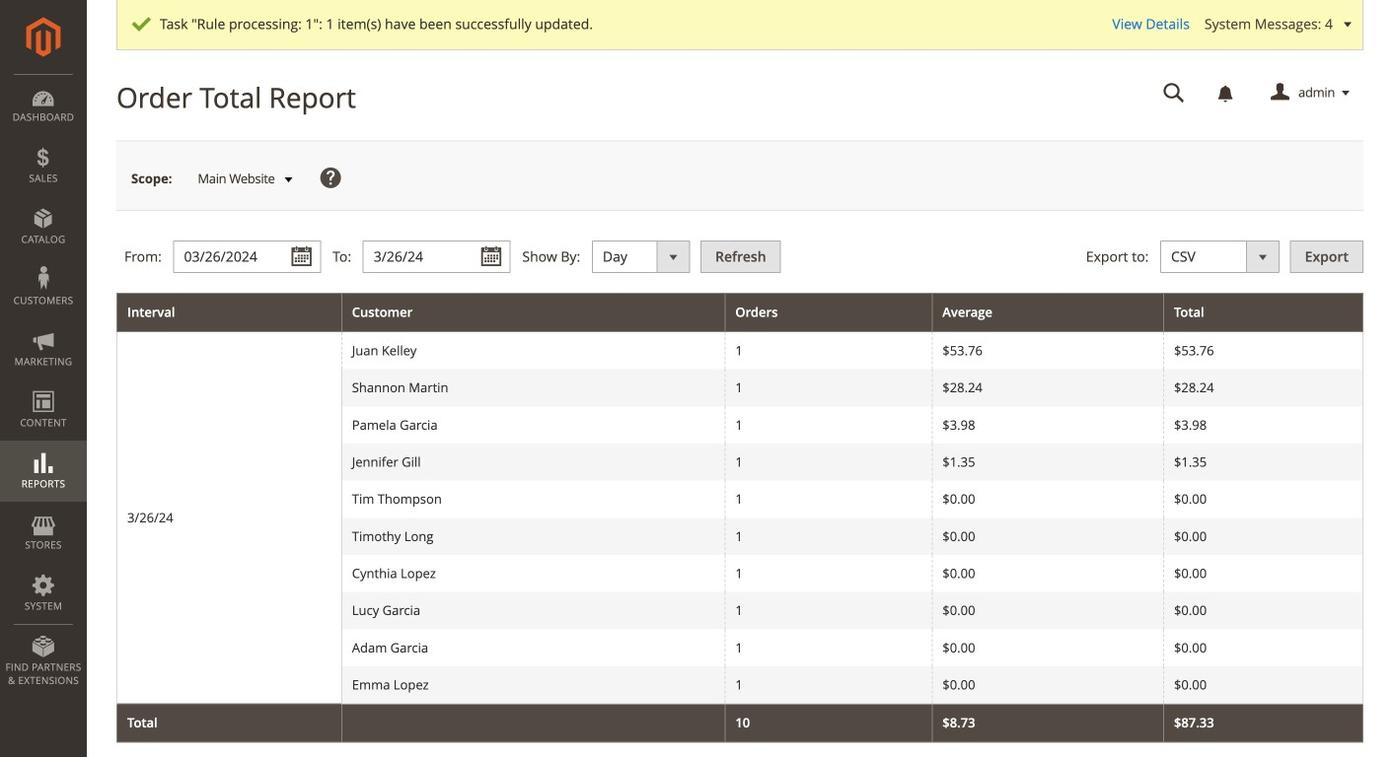 Task type: locate. For each thing, give the bounding box(es) containing it.
menu bar
[[0, 74, 87, 698]]

None text field
[[1150, 76, 1199, 111], [363, 241, 511, 274], [1150, 76, 1199, 111], [363, 241, 511, 274]]

None text field
[[173, 241, 321, 274]]



Task type: describe. For each thing, give the bounding box(es) containing it.
magento admin panel image
[[26, 17, 61, 57]]



Task type: vqa. For each thing, say whether or not it's contained in the screenshot.
menu bar
yes



